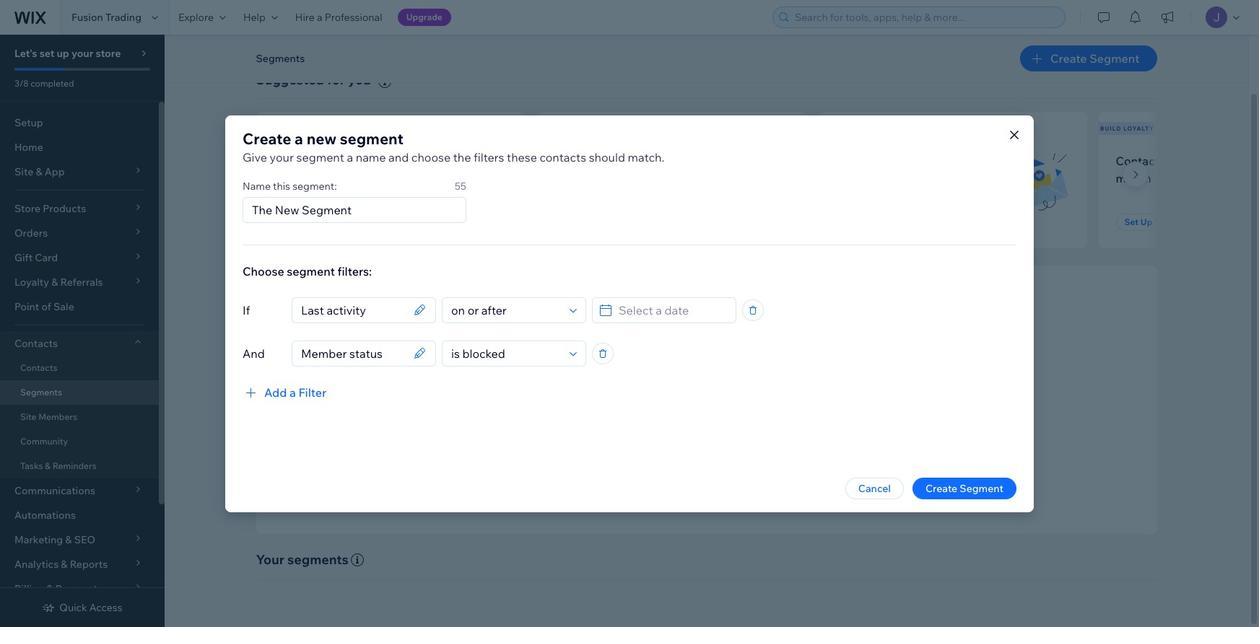 Task type: vqa. For each thing, say whether or not it's contained in the screenshot.
THE FILTERS
yes



Task type: describe. For each thing, give the bounding box(es) containing it.
members
[[38, 412, 77, 422]]

tasks & reminders
[[20, 461, 97, 471]]

site
[[20, 412, 36, 422]]

who for purchase
[[665, 154, 688, 168]]

your
[[256, 551, 284, 568]]

of
[[41, 300, 51, 313]]

1 vertical spatial create segment
[[925, 482, 1004, 495]]

new contacts who recently subscribed to your mailing list
[[273, 154, 436, 185]]

setup
[[14, 116, 43, 129]]

quick
[[59, 601, 87, 614]]

contacts button
[[0, 331, 159, 356]]

add
[[264, 385, 287, 400]]

segments for segments link
[[20, 387, 62, 398]]

made
[[596, 171, 627, 185]]

let's
[[14, 47, 37, 60]]

1 up from the left
[[298, 217, 310, 227]]

home link
[[0, 135, 159, 160]]

suggested for you
[[256, 71, 371, 88]]

customers
[[605, 154, 663, 168]]

quick access button
[[42, 601, 122, 614]]

upgrade button
[[398, 9, 451, 26]]

hire
[[295, 11, 315, 24]]

contacts inside new contacts who recently subscribed to your mailing list
[[300, 154, 348, 168]]

completed
[[31, 78, 74, 89]]

a inside potential customers who haven't made a purchase yet
[[630, 171, 636, 185]]

add a filter
[[264, 385, 327, 400]]

point
[[14, 300, 39, 313]]

community
[[20, 436, 68, 447]]

should
[[589, 150, 625, 164]]

subscribers
[[276, 125, 325, 132]]

fusion trading
[[71, 11, 142, 24]]

tasks
[[20, 461, 43, 471]]

build
[[1100, 125, 1122, 132]]

choose segment filters:
[[243, 264, 372, 278]]

trading
[[105, 11, 142, 24]]

create a new segment give your segment a name and choose the filters these contacts should match.
[[243, 129, 664, 164]]

cancel button
[[845, 478, 904, 499]]

cancel
[[858, 482, 891, 495]]

name this segment:
[[243, 179, 337, 192]]

set
[[39, 47, 54, 60]]

3/8 completed
[[14, 78, 74, 89]]

a left name
[[347, 150, 353, 164]]

2 vertical spatial segment
[[287, 264, 335, 278]]

1 set up segment button from the left
[[273, 214, 358, 231]]

&
[[45, 461, 51, 471]]

filters
[[474, 150, 504, 164]]

Name this segment: field
[[248, 197, 461, 222]]

sale
[[53, 300, 74, 313]]

point of sale
[[14, 300, 74, 313]]

segments
[[287, 551, 349, 568]]

set for 2nd set up segment 'button' from the right
[[282, 217, 296, 227]]

1 set up segment from the left
[[282, 217, 350, 227]]

a left new
[[295, 129, 303, 148]]

suggested
[[256, 71, 324, 88]]

contacts link
[[0, 356, 159, 380]]

build loyalty
[[1100, 125, 1154, 132]]

purchase
[[639, 171, 689, 185]]

new for new contacts who recently subscribed to your mailing list
[[273, 154, 298, 168]]

0 vertical spatial segment
[[340, 129, 404, 148]]

automations
[[14, 509, 76, 522]]

1 vertical spatial segment
[[296, 150, 344, 164]]

and
[[243, 346, 265, 361]]

to
[[337, 171, 348, 185]]

explore
[[178, 11, 214, 24]]

new subscribers
[[258, 125, 325, 132]]

a right hire
[[317, 11, 322, 24]]

hire a professional
[[295, 11, 382, 24]]

contacts for contacts popup button
[[14, 337, 58, 350]]

professional
[[325, 11, 382, 24]]

and
[[388, 150, 409, 164]]

create segment button for cancel
[[913, 478, 1017, 499]]

automations link
[[0, 503, 159, 528]]

community link
[[0, 430, 159, 454]]

Select a date field
[[614, 298, 731, 322]]

2 vertical spatial create
[[925, 482, 957, 495]]

you
[[348, 71, 371, 88]]

fusion
[[71, 11, 103, 24]]

hire a professional link
[[287, 0, 391, 35]]

th
[[1251, 154, 1259, 168]]

recently
[[376, 154, 420, 168]]

a inside contacts with a birthday th
[[1194, 154, 1200, 168]]

Choose a condition field
[[447, 298, 565, 322]]

Select an option field
[[447, 341, 565, 366]]

subscribed
[[273, 171, 334, 185]]

segments button
[[249, 48, 312, 69]]



Task type: locate. For each thing, give the bounding box(es) containing it.
who
[[350, 154, 373, 168], [665, 154, 688, 168]]

filter
[[298, 385, 327, 400]]

who up purchase
[[665, 154, 688, 168]]

these
[[507, 150, 537, 164]]

tasks & reminders link
[[0, 454, 159, 479]]

this
[[273, 179, 290, 192]]

list containing new contacts who recently subscribed to your mailing list
[[253, 112, 1259, 248]]

1 vertical spatial segments
[[20, 387, 62, 398]]

if
[[243, 303, 250, 317]]

who left the recently
[[350, 154, 373, 168]]

2 set from the left
[[1124, 217, 1139, 227]]

site members
[[20, 412, 77, 422]]

reminders
[[52, 461, 97, 471]]

name
[[356, 150, 386, 164]]

help button
[[235, 0, 287, 35]]

loyalty
[[1124, 125, 1154, 132]]

add a filter button
[[243, 384, 327, 401]]

a right with
[[1194, 154, 1200, 168]]

0 vertical spatial create
[[1050, 51, 1087, 66]]

create inside create a new segment give your segment a name and choose the filters these contacts should match.
[[243, 129, 291, 148]]

1 horizontal spatial your
[[270, 150, 294, 164]]

yet
[[692, 171, 709, 185]]

segments inside button
[[256, 52, 305, 65]]

set up segment
[[282, 217, 350, 227], [1124, 217, 1192, 227]]

1 set from the left
[[282, 217, 296, 227]]

point of sale link
[[0, 295, 159, 319]]

0 horizontal spatial your
[[71, 47, 93, 60]]

segment
[[1090, 51, 1140, 66], [312, 217, 350, 227], [1154, 217, 1192, 227], [960, 482, 1004, 495]]

segments
[[256, 52, 305, 65], [20, 387, 62, 398]]

1 horizontal spatial segments
[[256, 52, 305, 65]]

1 vertical spatial create segment button
[[913, 478, 1017, 499]]

1 who from the left
[[350, 154, 373, 168]]

0 horizontal spatial set up segment button
[[273, 214, 358, 231]]

new inside new contacts who recently subscribed to your mailing list
[[273, 154, 298, 168]]

upgrade
[[406, 12, 442, 22]]

your inside create a new segment give your segment a name and choose the filters these contacts should match.
[[270, 150, 294, 164]]

2 horizontal spatial create
[[1050, 51, 1087, 66]]

store
[[96, 47, 121, 60]]

new up "subscribed"
[[273, 154, 298, 168]]

1 horizontal spatial who
[[665, 154, 688, 168]]

a right add at the bottom of page
[[289, 385, 296, 400]]

segment left filters:
[[287, 264, 335, 278]]

a inside button
[[289, 385, 296, 400]]

0 horizontal spatial create segment
[[925, 482, 1004, 495]]

0 horizontal spatial segments
[[20, 387, 62, 398]]

1 vertical spatial new
[[273, 154, 298, 168]]

contacts inside popup button
[[14, 337, 58, 350]]

create segment button
[[1020, 45, 1157, 71], [913, 478, 1017, 499]]

choose
[[411, 150, 451, 164]]

segment:
[[292, 179, 337, 192]]

2 set up segment button from the left
[[1116, 214, 1201, 231]]

contacts down contacts popup button
[[20, 362, 57, 373]]

segment
[[340, 129, 404, 148], [296, 150, 344, 164], [287, 264, 335, 278]]

your right give in the top left of the page
[[270, 150, 294, 164]]

0 horizontal spatial set
[[282, 217, 296, 227]]

0 horizontal spatial set up segment
[[282, 217, 350, 227]]

set up segment down segment:
[[282, 217, 350, 227]]

set up segment down contacts with a birthday th
[[1124, 217, 1192, 227]]

list
[[253, 112, 1259, 248]]

0 vertical spatial segments
[[256, 52, 305, 65]]

contacts down loyalty
[[1116, 154, 1165, 168]]

1 vertical spatial create
[[243, 129, 291, 148]]

mailing
[[377, 171, 417, 185]]

your segments
[[256, 551, 349, 568]]

0 horizontal spatial contacts
[[300, 154, 348, 168]]

contacts inside create a new segment give your segment a name and choose the filters these contacts should match.
[[540, 150, 586, 164]]

up
[[57, 47, 69, 60]]

access
[[89, 601, 122, 614]]

who for your
[[350, 154, 373, 168]]

segments up site members
[[20, 387, 62, 398]]

contacts inside contacts with a birthday th
[[1116, 154, 1165, 168]]

new up give in the top left of the page
[[258, 125, 274, 132]]

list
[[420, 171, 436, 185]]

contacts for contacts link
[[20, 362, 57, 373]]

give
[[243, 150, 267, 164]]

0 horizontal spatial who
[[350, 154, 373, 168]]

create segment
[[1050, 51, 1140, 66], [925, 482, 1004, 495]]

for
[[327, 71, 345, 88]]

who inside new contacts who recently subscribed to your mailing list
[[350, 154, 373, 168]]

contacts up "haven't"
[[540, 150, 586, 164]]

name
[[243, 179, 271, 192]]

quick access
[[59, 601, 122, 614]]

None field
[[297, 298, 409, 322], [297, 341, 409, 366], [297, 298, 409, 322], [297, 341, 409, 366]]

segments up suggested
[[256, 52, 305, 65]]

who inside potential customers who haven't made a purchase yet
[[665, 154, 688, 168]]

segments inside the sidebar element
[[20, 387, 62, 398]]

set for first set up segment 'button' from the right
[[1124, 217, 1139, 227]]

your right the "up" at the top left of page
[[71, 47, 93, 60]]

1 horizontal spatial set up segment
[[1124, 217, 1192, 227]]

1 vertical spatial your
[[270, 150, 294, 164]]

choose
[[243, 264, 284, 278]]

0 horizontal spatial up
[[298, 217, 310, 227]]

segment down new
[[296, 150, 344, 164]]

contacts
[[1116, 154, 1165, 168], [14, 337, 58, 350], [20, 362, 57, 373]]

1 horizontal spatial create segment
[[1050, 51, 1140, 66]]

1 horizontal spatial contacts
[[540, 150, 586, 164]]

segments for segments button
[[256, 52, 305, 65]]

1 horizontal spatial create
[[925, 482, 957, 495]]

set up segment button down segment:
[[273, 214, 358, 231]]

0 vertical spatial create segment
[[1050, 51, 1140, 66]]

contacts down point of sale
[[14, 337, 58, 350]]

potential
[[554, 154, 603, 168]]

2 who from the left
[[665, 154, 688, 168]]

segments link
[[0, 380, 159, 405]]

let's set up your store
[[14, 47, 121, 60]]

2 vertical spatial your
[[350, 171, 375, 185]]

match.
[[628, 150, 664, 164]]

2 set up segment from the left
[[1124, 217, 1192, 227]]

contacts down new
[[300, 154, 348, 168]]

home
[[14, 141, 43, 154]]

1 horizontal spatial set up segment button
[[1116, 214, 1201, 231]]

set up segment button
[[273, 214, 358, 231], [1116, 214, 1201, 231]]

new
[[307, 129, 336, 148]]

1 horizontal spatial up
[[1141, 217, 1153, 227]]

create segment button for segments
[[1020, 45, 1157, 71]]

a
[[317, 11, 322, 24], [295, 129, 303, 148], [347, 150, 353, 164], [1194, 154, 1200, 168], [630, 171, 636, 185], [289, 385, 296, 400]]

your inside the sidebar element
[[71, 47, 93, 60]]

Search for tools, apps, help & more... field
[[791, 7, 1061, 27]]

your
[[71, 47, 93, 60], [270, 150, 294, 164], [350, 171, 375, 185]]

your inside new contacts who recently subscribed to your mailing list
[[350, 171, 375, 185]]

setup link
[[0, 110, 159, 135]]

site members link
[[0, 405, 159, 430]]

filters:
[[338, 264, 372, 278]]

create
[[1050, 51, 1087, 66], [243, 129, 291, 148], [925, 482, 957, 495]]

your right the to
[[350, 171, 375, 185]]

0 horizontal spatial create
[[243, 129, 291, 148]]

2 vertical spatial contacts
[[20, 362, 57, 373]]

birthday
[[1203, 154, 1249, 168]]

the
[[453, 150, 471, 164]]

0 vertical spatial create segment button
[[1020, 45, 1157, 71]]

potential customers who haven't made a purchase yet
[[554, 154, 709, 185]]

segment up name
[[340, 129, 404, 148]]

up
[[298, 217, 310, 227], [1141, 217, 1153, 227]]

2 horizontal spatial your
[[350, 171, 375, 185]]

new for new subscribers
[[258, 125, 274, 132]]

sidebar element
[[0, 35, 165, 627]]

contacts with a birthday th
[[1116, 154, 1259, 185]]

a down customers
[[630, 171, 636, 185]]

0 vertical spatial new
[[258, 125, 274, 132]]

contacts
[[540, 150, 586, 164], [300, 154, 348, 168]]

0 horizontal spatial create segment button
[[913, 478, 1017, 499]]

with
[[1168, 154, 1191, 168]]

set up segment button down contacts with a birthday th
[[1116, 214, 1201, 231]]

help
[[243, 11, 266, 24]]

1 horizontal spatial create segment button
[[1020, 45, 1157, 71]]

2 up from the left
[[1141, 217, 1153, 227]]

0 vertical spatial contacts
[[1116, 154, 1165, 168]]

up down contacts with a birthday th
[[1141, 217, 1153, 227]]

0 vertical spatial your
[[71, 47, 93, 60]]

haven't
[[554, 171, 594, 185]]

up down segment:
[[298, 217, 310, 227]]

1 horizontal spatial set
[[1124, 217, 1139, 227]]

3/8
[[14, 78, 29, 89]]

1 vertical spatial contacts
[[14, 337, 58, 350]]

55
[[455, 179, 466, 192]]



